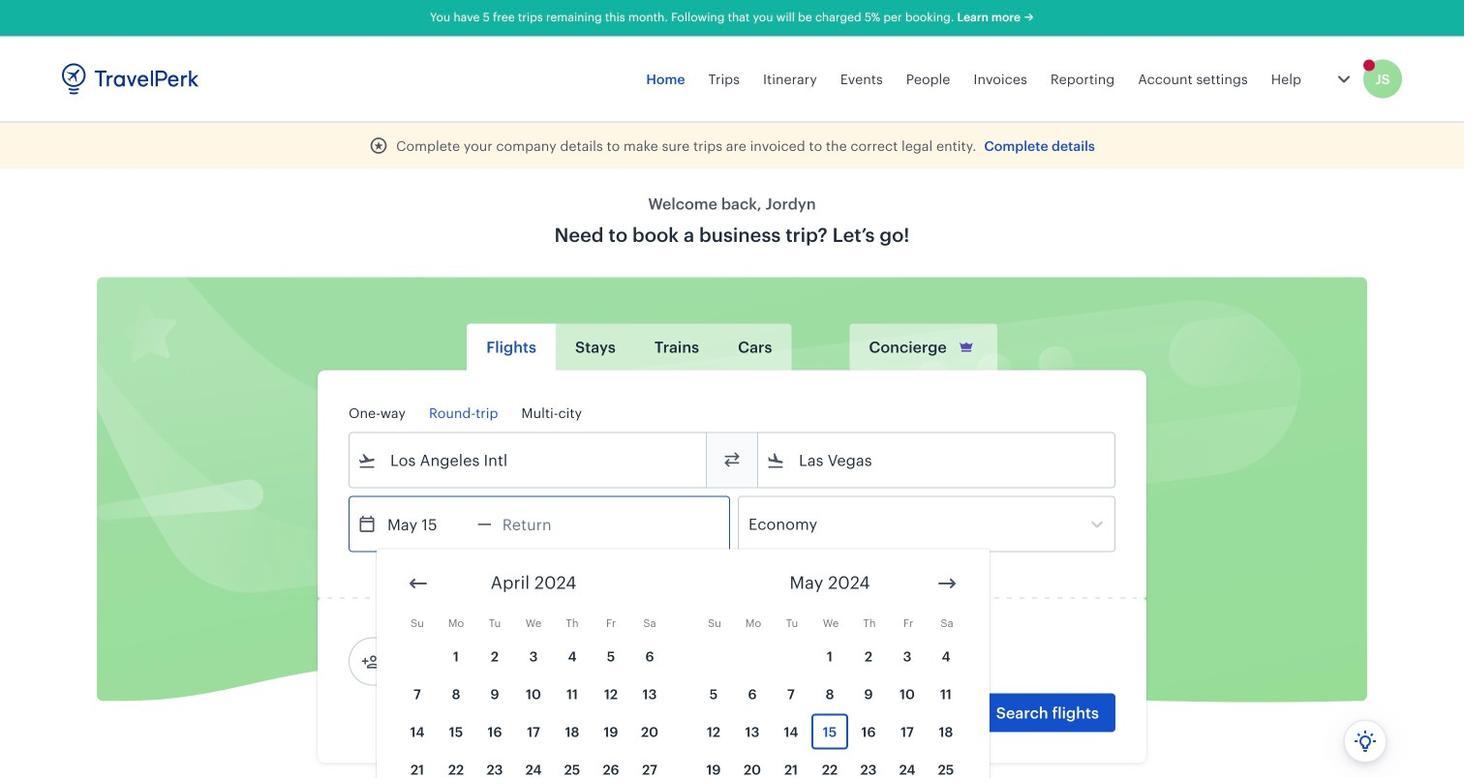 Task type: vqa. For each thing, say whether or not it's contained in the screenshot.
bottom Alaska Airlines image
no



Task type: describe. For each thing, give the bounding box(es) containing it.
Return text field
[[492, 497, 592, 552]]

To search field
[[785, 445, 1089, 476]]

Add first traveler search field
[[381, 646, 582, 677]]

move backward to switch to the previous month. image
[[407, 572, 430, 596]]

From search field
[[377, 445, 681, 476]]

move forward to switch to the next month. image
[[936, 572, 959, 596]]

Depart text field
[[377, 497, 477, 552]]



Task type: locate. For each thing, give the bounding box(es) containing it.
calendar application
[[377, 550, 1464, 779]]



